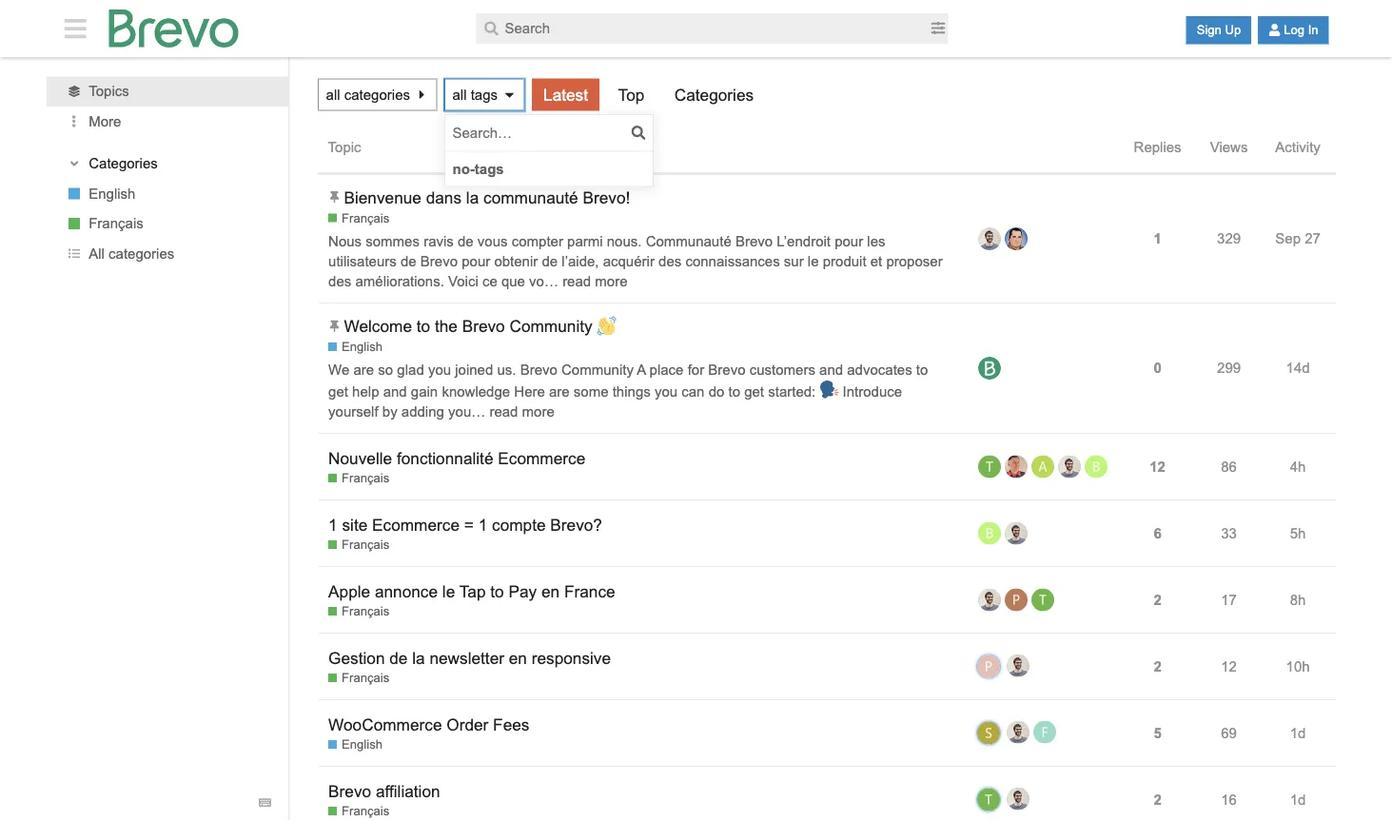 Task type: describe. For each thing, give the bounding box(es) containing it.
ahudavert - original poster image for 2
[[979, 589, 1002, 612]]

all for all tags
[[453, 87, 467, 102]]

english link for 0
[[329, 338, 383, 356]]

bienvenue dans la communauté brevo!
[[344, 189, 631, 207]]

27
[[1305, 231, 1321, 247]]

replies
[[1134, 139, 1182, 155]]

6 button
[[1149, 512, 1167, 555]]

topic
[[328, 139, 361, 155]]

299
[[1218, 360, 1242, 376]]

sep 27
[[1276, 231, 1321, 247]]

1d for woocommerce order fees
[[1291, 726, 1307, 741]]

nous sommes ravis de vous compter parmi nous.   communauté brevo l'endroit pour les utilisateurs de brevo pour obtenir de l'aide, acquérir des connaissances sur le produit et proposer des améliorations.   voici ce que vo…
[[329, 233, 943, 289]]

categories for all categories
[[109, 246, 174, 262]]

replies button
[[1123, 122, 1194, 174]]

newsletter
[[430, 649, 505, 667]]

français link for gestion
[[329, 670, 390, 687]]

english link for 5
[[329, 736, 383, 754]]

5 button
[[1149, 712, 1167, 755]]

français link for apple
[[329, 603, 390, 621]]

angle down image
[[68, 158, 80, 170]]

to right advocates
[[917, 362, 929, 378]]

nouvelle
[[329, 449, 392, 467]]

apple annonce le tap to pay en france link
[[329, 568, 616, 615]]

ahudavert - original poster image for 1
[[979, 228, 1002, 250]]

français link up nous
[[329, 209, 390, 227]]

1 horizontal spatial are
[[549, 384, 570, 399]]

topics link
[[47, 76, 289, 106]]

14d
[[1287, 360, 1311, 376]]

français link for 1
[[329, 536, 390, 554]]

obtenir
[[494, 253, 538, 269]]

peggy - frequent poster image
[[1005, 589, 1028, 612]]

woocommerce order fees
[[329, 716, 530, 734]]

bienvenue dans la communauté brevo! link
[[344, 175, 631, 221]]

français link up the all categories
[[47, 209, 289, 239]]

de up améliorations.
[[401, 253, 417, 269]]

bienvenue
[[344, 189, 422, 207]]

1 vertical spatial ahudavert - frequent poster image
[[1007, 788, 1030, 811]]

woocommerce
[[329, 716, 442, 734]]

more button
[[47, 106, 289, 136]]

0 vertical spatial english link
[[47, 179, 289, 209]]

we are so glad you joined us.   brevo community a place for brevo customers and advocates to get help and gain knowledge   here are some things you can do to get started:
[[329, 362, 929, 399]]

views
[[1211, 139, 1249, 155]]

que
[[502, 273, 525, 289]]

0 horizontal spatial search image
[[485, 21, 499, 36]]

brexor - most recent poster image
[[1085, 456, 1108, 478]]

communauté
[[646, 233, 732, 249]]

aphrodizlove - frequent poster image
[[1032, 456, 1055, 478]]

8h
[[1291, 592, 1307, 608]]

compter
[[512, 233, 564, 249]]

brevo up connaissances
[[736, 233, 773, 249]]

français up the all categories
[[89, 216, 144, 232]]

1 horizontal spatial 1
[[479, 516, 488, 534]]

ahudavert - frequent poster image for woocommerce order fees
[[1007, 721, 1030, 744]]

acquérir
[[603, 253, 655, 269]]

a
[[637, 362, 646, 378]]

knowledge
[[442, 384, 510, 399]]

sur
[[784, 253, 804, 269]]

more
[[89, 113, 121, 129]]

1 vertical spatial 12
[[1222, 659, 1238, 675]]

thierry - original poster, most recent poster image
[[977, 788, 1002, 813]]

français for gestion
[[342, 671, 390, 686]]

keyboard shortcuts image
[[259, 797, 271, 809]]

apple annonce le tap to pay en france
[[329, 583, 616, 601]]

compte
[[492, 516, 546, 534]]

started:
[[769, 384, 816, 399]]

to right tap
[[491, 583, 504, 601]]

ecommerce for site
[[372, 516, 460, 534]]

dans
[[426, 189, 462, 207]]

1 for 1
[[1154, 231, 1162, 247]]

5
[[1154, 726, 1162, 741]]

français for brevo
[[342, 805, 390, 819]]

1 vertical spatial le
[[443, 583, 455, 601]]

1d link for woocommerce order fees
[[1286, 711, 1311, 756]]

welcome
[[344, 318, 412, 336]]

0 vertical spatial read more
[[563, 273, 628, 289]]

thierry - most recent poster image
[[1032, 589, 1055, 612]]

12 inside 12 button
[[1150, 459, 1166, 475]]

6
[[1154, 526, 1162, 541]]

1 horizontal spatial ahudavert - frequent poster image
[[1059, 456, 1082, 478]]

ravis
[[424, 233, 454, 249]]

top link
[[607, 79, 656, 111]]

fees
[[493, 716, 530, 734]]

introduce
[[843, 384, 903, 399]]

Search… search field
[[453, 119, 628, 147]]

0 vertical spatial read
[[563, 273, 591, 289]]

latest
[[544, 86, 588, 104]]

france
[[565, 583, 616, 601]]

peggy9 - original poster, most recent poster image
[[977, 655, 1002, 679]]

0 vertical spatial english
[[89, 186, 136, 202]]

sign up
[[1197, 23, 1242, 37]]

annonce
[[375, 583, 438, 601]]

1 horizontal spatial pour
[[835, 233, 864, 249]]

4h
[[1291, 459, 1307, 475]]

proposer
[[887, 253, 943, 269]]

welcome to the brevo community
[[344, 318, 597, 336]]

brevo affiliation link
[[329, 768, 440, 815]]

open advanced search image
[[932, 21, 946, 35]]

topics
[[89, 83, 129, 99]]

5h link
[[1286, 511, 1311, 556]]

we
[[329, 362, 350, 378]]

parmi
[[568, 233, 603, 249]]

joined
[[455, 362, 493, 378]]

brevo inside "link"
[[462, 318, 505, 336]]

latest link
[[532, 79, 600, 111]]

améliorations.
[[356, 273, 444, 289]]

advocates
[[848, 362, 913, 378]]

glad
[[397, 362, 424, 378]]

the
[[435, 318, 458, 336]]

1 for 1 site ecommerce = 1 compte brevo?
[[329, 516, 338, 534]]

3 2 button from the top
[[1149, 779, 1167, 822]]

0 horizontal spatial read more
[[490, 404, 555, 419]]

la for communauté
[[466, 189, 479, 207]]

tags
[[471, 87, 498, 102]]

0 button
[[1149, 347, 1167, 390]]

sommes
[[366, 233, 420, 249]]

thierry - original poster image
[[979, 456, 1002, 478]]

gestion de la newsletter en responsive link
[[329, 635, 611, 682]]

0 vertical spatial you
[[428, 362, 451, 378]]

responsive
[[532, 649, 611, 667]]

gestion de la newsletter en responsive
[[329, 649, 611, 667]]

woocommerce order fees link
[[329, 702, 530, 748]]

top
[[618, 86, 645, 104]]

10h link
[[1282, 645, 1315, 689]]

français for nouvelle
[[342, 471, 390, 486]]

apple
[[329, 583, 371, 601]]

nous
[[329, 233, 362, 249]]

all categories
[[326, 87, 410, 102]]

some
[[574, 384, 609, 399]]

1 horizontal spatial des
[[659, 253, 682, 269]]

ahudavert - most recent poster image
[[1005, 522, 1028, 545]]

order
[[447, 716, 489, 734]]

system - original poster, most recent poster image
[[979, 357, 1002, 380]]

329
[[1218, 231, 1242, 247]]

sign up button
[[1187, 16, 1252, 44]]

la for newsletter
[[412, 649, 425, 667]]

fibo - frequent poster image
[[1034, 721, 1057, 744]]



Task type: vqa. For each thing, say whether or not it's contained in the screenshot.


Task type: locate. For each thing, give the bounding box(es) containing it.
0 horizontal spatial des
[[329, 273, 352, 289]]

you
[[428, 362, 451, 378], [655, 384, 678, 399]]

0 horizontal spatial you
[[428, 362, 451, 378]]

français down gestion
[[342, 671, 390, 686]]

welcome to the brevo community link
[[344, 303, 616, 350]]

français link
[[47, 209, 289, 239], [329, 209, 390, 227], [329, 470, 390, 487], [329, 536, 390, 554], [329, 603, 390, 621], [329, 670, 390, 687], [329, 803, 390, 821]]

1d link for brevo affiliation
[[1286, 778, 1311, 822]]

0 vertical spatial search image
[[485, 21, 499, 36]]

up
[[1226, 23, 1242, 37]]

all categories
[[89, 246, 174, 262]]

1 vertical spatial ecommerce
[[372, 516, 460, 534]]

français link for brevo
[[329, 803, 390, 821]]

site
[[342, 516, 368, 534]]

1d right 16
[[1291, 792, 1307, 808]]

read down here
[[490, 404, 518, 419]]

all left tags
[[453, 87, 467, 102]]

ahudavert - frequent poster image for gestion de la newsletter en responsive
[[1007, 655, 1030, 677]]

le
[[808, 253, 819, 269], [443, 583, 455, 601]]

1 horizontal spatial ecommerce
[[498, 449, 586, 467]]

search image down top link
[[632, 126, 646, 140]]

brevo down ravis
[[421, 253, 458, 269]]

english down welcome at the left of page
[[342, 340, 383, 354]]

1 vertical spatial english link
[[329, 338, 383, 356]]

ce
[[483, 273, 498, 289]]

speaking_head image
[[820, 380, 839, 399]]

brevo!
[[583, 189, 631, 207]]

ahudavert - frequent poster image right thierry - original poster, most recent poster image
[[1007, 788, 1030, 811]]

ecommerce down here
[[498, 449, 586, 467]]

all
[[326, 87, 340, 102], [453, 87, 467, 102]]

0 horizontal spatial categories
[[109, 246, 174, 262]]

des down "communauté" at the top
[[659, 253, 682, 269]]

ahudavert - frequent poster image left 'fibo - frequent poster' image
[[1007, 721, 1030, 744]]

1 vertical spatial 1d link
[[1286, 778, 1311, 822]]

1 2 from the top
[[1154, 592, 1162, 608]]

0 vertical spatial categories
[[675, 86, 754, 104]]

and up speaking_head image
[[820, 362, 844, 378]]

1d link down "10h" link
[[1286, 711, 1311, 756]]

posters element
[[974, 122, 1123, 174]]

english link
[[47, 179, 289, 209], [329, 338, 383, 356], [329, 736, 383, 754]]

community up some
[[562, 362, 634, 378]]

2 2 from the top
[[1154, 659, 1162, 675]]

read more down l'aide,
[[563, 273, 628, 289]]

Search text field
[[476, 13, 929, 44]]

la inside bienvenue dans la communauté brevo! link
[[466, 189, 479, 207]]

le right the sur
[[808, 253, 819, 269]]

français for apple
[[342, 605, 390, 619]]

introduce yourself by adding you…
[[329, 384, 903, 419]]

ahudavert - frequent poster image right aphrodizlove - frequent poster icon
[[1059, 456, 1082, 478]]

categories link
[[663, 79, 766, 111]]

français down bienvenue
[[342, 211, 390, 225]]

pour up "voici"
[[462, 253, 491, 269]]

0 horizontal spatial get
[[329, 384, 348, 399]]

0 horizontal spatial ahudavert - frequent poster image
[[1007, 788, 1030, 811]]

1 horizontal spatial 12
[[1222, 659, 1238, 675]]

to inside "link"
[[417, 318, 430, 336]]

all up topic
[[326, 87, 340, 102]]

shakesmcquakes - original poster, most recent poster image
[[977, 721, 1002, 746]]

read more
[[563, 273, 628, 289], [490, 404, 555, 419]]

gestion
[[329, 649, 385, 667]]

0 horizontal spatial en
[[509, 649, 527, 667]]

this topic is pinned for you; it will display at the top of its category image
[[329, 320, 341, 332]]

1 vertical spatial read more
[[490, 404, 555, 419]]

1 vertical spatial en
[[509, 649, 527, 667]]

français link down nouvelle
[[329, 470, 390, 487]]

0 vertical spatial la
[[466, 189, 479, 207]]

le inside nous sommes ravis de vous compter parmi nous.   communauté brevo l'endroit pour les utilisateurs de brevo pour obtenir de l'aide, acquérir des connaissances sur le produit et proposer des améliorations.   voici ce que vo…
[[808, 253, 819, 269]]

1 vertical spatial you
[[655, 384, 678, 399]]

10h
[[1287, 659, 1311, 675]]

search image
[[485, 21, 499, 36], [632, 126, 646, 140]]

0 vertical spatial categories
[[344, 87, 410, 102]]

la inside gestion de la newsletter en responsive link
[[412, 649, 425, 667]]

to left the
[[417, 318, 430, 336]]

2 vertical spatial 2
[[1154, 792, 1162, 808]]

1 vertical spatial english
[[342, 340, 383, 354]]

3 2 from the top
[[1154, 792, 1162, 808]]

you…
[[448, 404, 486, 419]]

la right dans at the left top of page
[[466, 189, 479, 207]]

4h link
[[1286, 445, 1311, 489]]

0 vertical spatial ecommerce
[[498, 449, 586, 467]]

0 horizontal spatial le
[[443, 583, 455, 601]]

are right here
[[549, 384, 570, 399]]

are
[[354, 362, 374, 378], [549, 384, 570, 399]]

ecommerce inside 1 site ecommerce = 1 compte brevo? link
[[372, 516, 460, 534]]

more
[[595, 273, 628, 289], [522, 404, 555, 419]]

1d down "10h" link
[[1291, 726, 1307, 741]]

17
[[1222, 592, 1238, 608]]

nouvelle fonctionnalité ecommerce link
[[329, 435, 586, 482]]

1 vertical spatial ahudavert - original poster image
[[979, 589, 1002, 612]]

le left tap
[[443, 583, 455, 601]]

1 all from the left
[[326, 87, 340, 102]]

2 down 5 button at the bottom of the page
[[1154, 792, 1162, 808]]

0 horizontal spatial la
[[412, 649, 425, 667]]

2 all from the left
[[453, 87, 467, 102]]

=
[[464, 516, 474, 534]]

0 horizontal spatial all
[[326, 87, 340, 102]]

2 ahudavert - original poster image from the top
[[979, 589, 1002, 612]]

fonctionnalité
[[397, 449, 494, 467]]

1 inside 1 button
[[1154, 231, 1162, 247]]

0 vertical spatial more
[[595, 273, 628, 289]]

community down the vo…
[[510, 318, 593, 336]]

2 1d link from the top
[[1286, 778, 1311, 822]]

0 vertical spatial ahudavert - original poster image
[[979, 228, 1002, 250]]

categories up topic
[[344, 87, 410, 102]]

12 button
[[1146, 446, 1171, 488]]

do
[[709, 384, 725, 399]]

help
[[352, 384, 379, 399]]

en inside apple annonce le tap to pay en france link
[[542, 583, 560, 601]]

0 horizontal spatial pour
[[462, 253, 491, 269]]

by
[[383, 404, 398, 419]]

la left the newsletter
[[412, 649, 425, 667]]

main content containing latest
[[47, 57, 1346, 822]]

brevo up do
[[709, 362, 746, 378]]

1 vertical spatial community
[[562, 362, 634, 378]]

appcrazee - most recent poster image
[[1005, 228, 1028, 250]]

16
[[1222, 792, 1238, 808]]

2 button down 6 button
[[1149, 579, 1167, 622]]

brevo
[[736, 233, 773, 249], [421, 253, 458, 269], [462, 318, 505, 336], [520, 362, 558, 378], [709, 362, 746, 378], [329, 783, 371, 801]]

produit
[[823, 253, 867, 269]]

0 horizontal spatial 12
[[1150, 459, 1166, 475]]

1d for brevo affiliation
[[1291, 792, 1307, 808]]

français link down brevo affiliation
[[329, 803, 390, 821]]

1 right = at the bottom left of the page
[[479, 516, 488, 534]]

english link up we
[[329, 338, 383, 356]]

français down brevo affiliation
[[342, 805, 390, 819]]

list image
[[68, 248, 80, 260]]

français down apple
[[342, 605, 390, 619]]

2 horizontal spatial 1
[[1154, 231, 1162, 247]]

brevo up here
[[520, 362, 558, 378]]

1 vertical spatial pour
[[462, 253, 491, 269]]

1 horizontal spatial get
[[745, 384, 765, 399]]

2 vertical spatial english
[[342, 738, 383, 752]]

customers
[[750, 362, 816, 378]]

français down site at bottom left
[[342, 538, 390, 552]]

1 horizontal spatial all
[[453, 87, 467, 102]]

1 1d link from the top
[[1286, 711, 1311, 756]]

12 down 17
[[1222, 659, 1238, 675]]

0 vertical spatial 12
[[1150, 459, 1166, 475]]

0 vertical spatial community
[[510, 318, 593, 336]]

les
[[868, 233, 886, 249]]

community
[[510, 318, 593, 336], [562, 362, 634, 378]]

categories down search text box
[[675, 86, 754, 104]]

ahudavert - original poster image left appcrazee - most recent poster image
[[979, 228, 1002, 250]]

this topic is pinned for you; it will display at the top of its category image
[[329, 191, 341, 204]]

can
[[682, 384, 705, 399]]

voici
[[448, 273, 479, 289]]

vo…
[[529, 273, 559, 289]]

en right pay
[[542, 583, 560, 601]]

views button
[[1194, 122, 1265, 174]]

0 vertical spatial are
[[354, 362, 374, 378]]

1 horizontal spatial you
[[655, 384, 678, 399]]

0 horizontal spatial ecommerce
[[372, 516, 460, 534]]

categories for all categories
[[344, 87, 410, 102]]

1 vertical spatial search image
[[632, 126, 646, 140]]

1 vertical spatial more
[[522, 404, 555, 419]]

français down nouvelle
[[342, 471, 390, 486]]

33
[[1222, 526, 1238, 541]]

2 button for pay
[[1149, 579, 1167, 622]]

main content
[[47, 57, 1346, 822]]

ahudavert - frequent poster image
[[1059, 456, 1082, 478], [1007, 788, 1030, 811]]

0 vertical spatial pour
[[835, 233, 864, 249]]

1 horizontal spatial search image
[[632, 126, 646, 140]]

1 horizontal spatial le
[[808, 253, 819, 269]]

us.
[[497, 362, 516, 378]]

user image
[[1269, 24, 1282, 36]]

2 button down 5 button at the bottom of the page
[[1149, 779, 1167, 822]]

1 1d from the top
[[1291, 726, 1307, 741]]

categories inside dropdown button
[[89, 156, 158, 172]]

english up all
[[89, 186, 136, 202]]

gain
[[411, 384, 438, 399]]

1 vertical spatial read
[[490, 404, 518, 419]]

more down acquérir at left
[[595, 273, 628, 289]]

log
[[1285, 23, 1305, 37]]

brevo left affiliation
[[329, 783, 371, 801]]

2 button
[[1149, 579, 1167, 622], [1149, 646, 1167, 688], [1149, 779, 1167, 822]]

activity button
[[1265, 122, 1337, 174]]

1 vertical spatial ahudavert - frequent poster image
[[1007, 721, 1030, 744]]

1 vertical spatial categories
[[109, 246, 174, 262]]

ecommerce inside nouvelle fonctionnalité ecommerce link
[[498, 449, 586, 467]]

english link down categories dropdown button
[[47, 179, 289, 209]]

hide sidebar image
[[59, 16, 92, 41]]

1
[[1154, 231, 1162, 247], [329, 516, 338, 534], [479, 516, 488, 534]]

en inside gestion de la newsletter en responsive link
[[509, 649, 527, 667]]

0 vertical spatial des
[[659, 253, 682, 269]]

and up by
[[383, 384, 407, 399]]

1 vertical spatial des
[[329, 273, 352, 289]]

1 vertical spatial and
[[383, 384, 407, 399]]

ecommerce for fonctionnalité
[[498, 449, 586, 467]]

categories right all
[[109, 246, 174, 262]]

pour
[[835, 233, 864, 249], [462, 253, 491, 269]]

tap
[[460, 583, 486, 601]]

1 horizontal spatial read more
[[563, 273, 628, 289]]

2 1d from the top
[[1291, 792, 1307, 808]]

1 2 button from the top
[[1149, 579, 1167, 622]]

radio item
[[446, 152, 653, 186]]

1 left site at bottom left
[[329, 516, 338, 534]]

community inside "link"
[[510, 318, 593, 336]]

1 site ecommerce = 1 compte brevo?
[[329, 516, 603, 534]]

categories button
[[64, 154, 271, 174]]

sep
[[1276, 231, 1301, 247]]

ahudavert - original poster image left peggy - frequent poster image
[[979, 589, 1002, 612]]

ecommerce left = at the bottom left of the page
[[372, 516, 460, 534]]

search image up tags
[[485, 21, 499, 36]]

12 right brexor - most recent poster image
[[1150, 459, 1166, 475]]

you down place
[[655, 384, 678, 399]]

get down customers
[[745, 384, 765, 399]]

0 vertical spatial ahudavert - frequent poster image
[[1059, 456, 1082, 478]]

1 horizontal spatial categories
[[344, 87, 410, 102]]

1 horizontal spatial read
[[563, 273, 591, 289]]

1d link right 16
[[1286, 778, 1311, 822]]

pour up produit
[[835, 233, 864, 249]]

1 horizontal spatial categories
[[675, 86, 754, 104]]

2 for pay
[[1154, 592, 1162, 608]]

english for 0
[[342, 340, 383, 354]]

ahudavert - original poster image
[[979, 228, 1002, 250], [979, 589, 1002, 612]]

get down we
[[329, 384, 348, 399]]

1d
[[1291, 726, 1307, 741], [1291, 792, 1307, 808]]

brevo affiliation
[[329, 783, 440, 801]]

1 ahudavert - frequent poster image from the top
[[1007, 655, 1030, 677]]

english down woocommerce
[[342, 738, 383, 752]]

1 horizontal spatial la
[[466, 189, 479, 207]]

l'aide,
[[562, 253, 599, 269]]

0 horizontal spatial and
[[383, 384, 407, 399]]

0 vertical spatial le
[[808, 253, 819, 269]]

en right the newsletter
[[509, 649, 527, 667]]

5h
[[1291, 526, 1307, 541]]

brevo?
[[551, 516, 603, 534]]

brevo community image
[[109, 10, 238, 48]]

1 horizontal spatial and
[[820, 362, 844, 378]]

communauté
[[484, 189, 579, 207]]

86
[[1222, 459, 1238, 475]]

activity
[[1276, 139, 1321, 155]]

0 vertical spatial and
[[820, 362, 844, 378]]

brexor - original poster image
[[979, 522, 1002, 545]]

0 vertical spatial 1d link
[[1286, 711, 1311, 756]]

2 button up 5
[[1149, 646, 1167, 688]]

for
[[688, 362, 705, 378]]

1 vertical spatial categories
[[89, 156, 158, 172]]

log in button
[[1259, 16, 1330, 44]]

categories down more
[[89, 156, 158, 172]]

2 get from the left
[[745, 384, 765, 399]]

1 vertical spatial are
[[549, 384, 570, 399]]

1 vertical spatial 2
[[1154, 659, 1162, 675]]

2 down 6 button
[[1154, 592, 1162, 608]]

0 horizontal spatial read
[[490, 404, 518, 419]]

community inside we are so glad you joined us.   brevo community a place for brevo customers and advocates to get help and gain knowledge   here are some things you can do to get started:
[[562, 362, 634, 378]]

sign
[[1197, 23, 1222, 37]]

2 vertical spatial 2 button
[[1149, 779, 1167, 822]]

français link down site at bottom left
[[329, 536, 390, 554]]

0 vertical spatial 1d
[[1291, 726, 1307, 741]]

2 up 5
[[1154, 659, 1162, 675]]

1 vertical spatial 2 button
[[1149, 646, 1167, 688]]

1 horizontal spatial en
[[542, 583, 560, 601]]

0 horizontal spatial categories
[[89, 156, 158, 172]]

de up the vo…
[[542, 253, 558, 269]]

connaissances
[[686, 253, 780, 269]]

and
[[820, 362, 844, 378], [383, 384, 407, 399]]

français for 1
[[342, 538, 390, 552]]

1 left 329
[[1154, 231, 1162, 247]]

layer group image
[[68, 86, 80, 97]]

vous
[[478, 233, 508, 249]]

1 ahudavert - original poster image from the top
[[979, 228, 1002, 250]]

read down l'aide,
[[563, 273, 591, 289]]

14d link
[[1282, 346, 1315, 390]]

2 button for responsive
[[1149, 646, 1167, 688]]

1 horizontal spatial more
[[595, 273, 628, 289]]

english
[[89, 186, 136, 202], [342, 340, 383, 354], [342, 738, 383, 752]]

ahudavert - frequent poster image right "peggy9 - original poster, most recent poster" icon
[[1007, 655, 1030, 677]]

des down utilisateurs
[[329, 273, 352, 289]]

brevo right the
[[462, 318, 505, 336]]

english for 5
[[342, 738, 383, 752]]

you up gain
[[428, 362, 451, 378]]

phil40250 - frequent poster image
[[1005, 456, 1028, 478]]

english link down woocommerce
[[329, 736, 383, 754]]

place
[[650, 362, 684, 378]]

2 vertical spatial english link
[[329, 736, 383, 754]]

0 vertical spatial ahudavert - frequent poster image
[[1007, 655, 1030, 677]]

0 vertical spatial 2 button
[[1149, 579, 1167, 622]]

français link for nouvelle
[[329, 470, 390, 487]]

all for all categories
[[326, 87, 340, 102]]

2 for responsive
[[1154, 659, 1162, 675]]

1 get from the left
[[329, 384, 348, 399]]

are up help
[[354, 362, 374, 378]]

categories
[[344, 87, 410, 102], [109, 246, 174, 262]]

français link down apple
[[329, 603, 390, 621]]

affiliation
[[376, 783, 440, 801]]

0 horizontal spatial 1
[[329, 516, 338, 534]]

de right ravis
[[458, 233, 474, 249]]

en
[[542, 583, 560, 601], [509, 649, 527, 667]]

1 vertical spatial la
[[412, 649, 425, 667]]

0 vertical spatial 2
[[1154, 592, 1162, 608]]

read more down here
[[490, 404, 555, 419]]

to right do
[[729, 384, 741, 399]]

1 vertical spatial 1d
[[1291, 792, 1307, 808]]

français link down gestion
[[329, 670, 390, 687]]

2 2 button from the top
[[1149, 646, 1167, 688]]

more down here
[[522, 404, 555, 419]]

all tags
[[453, 87, 498, 102]]

0 horizontal spatial more
[[522, 404, 555, 419]]

2 ahudavert - frequent poster image from the top
[[1007, 721, 1030, 744]]

de right gestion
[[390, 649, 408, 667]]

0 horizontal spatial are
[[354, 362, 374, 378]]

ahudavert - frequent poster image
[[1007, 655, 1030, 677], [1007, 721, 1030, 744]]

ellipsis v image
[[64, 115, 84, 128]]

0 vertical spatial en
[[542, 583, 560, 601]]



